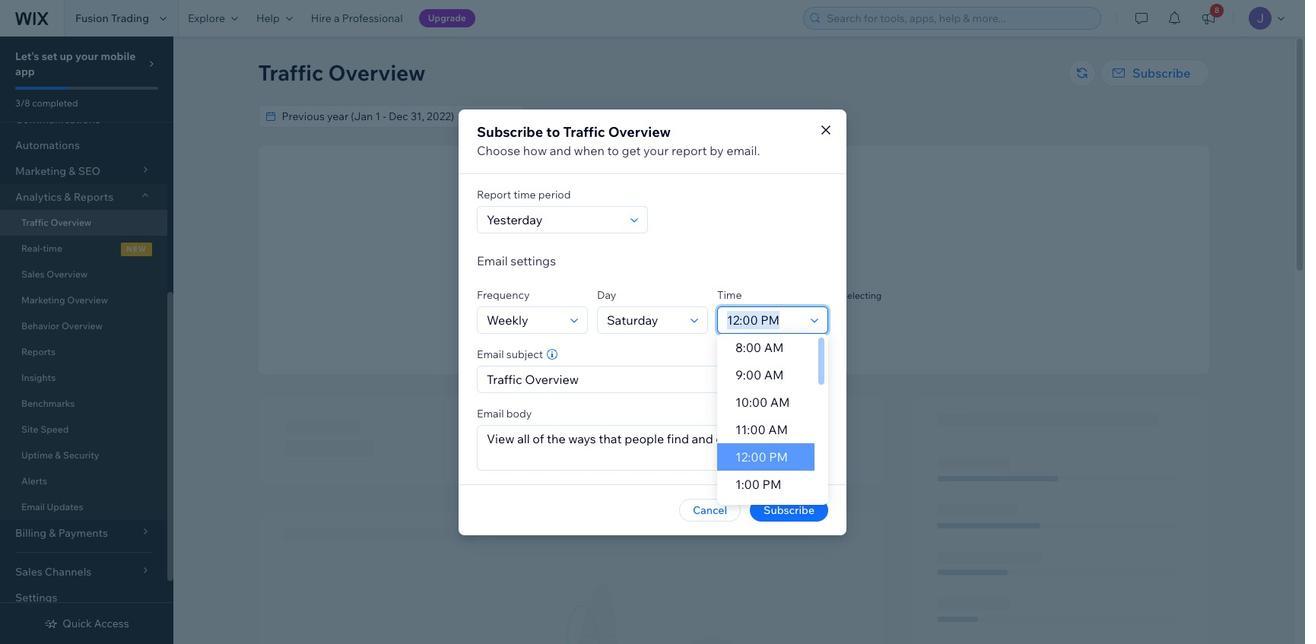 Task type: locate. For each thing, give the bounding box(es) containing it.
time up hire a marketing expert
[[726, 301, 745, 313]]

hire a marketing expert link
[[684, 326, 784, 340]]

overview down marketing overview link
[[62, 320, 103, 332]]

compared
[[529, 110, 580, 123]]

reports up insights
[[21, 346, 56, 358]]

benchmarks link
[[0, 391, 167, 417]]

like
[[613, 290, 627, 301]]

overview up the marketing overview
[[47, 269, 88, 280]]

pm for 12:00 pm
[[770, 450, 788, 465]]

1
[[699, 110, 705, 123]]

1 horizontal spatial hire
[[684, 328, 702, 339]]

email updates link
[[0, 495, 167, 521]]

day
[[597, 288, 617, 302]]

list box containing 8:00 am
[[718, 334, 829, 526]]

hire a professional link
[[302, 0, 412, 37]]

0 horizontal spatial time
[[43, 243, 62, 254]]

overview inside marketing overview link
[[67, 295, 108, 306]]

hire right "help" button
[[311, 11, 332, 25]]

on
[[761, 290, 772, 301]]

2:00
[[736, 505, 761, 520]]

time
[[718, 288, 742, 302]]

pm inside option
[[770, 450, 788, 465]]

am right 9:00 on the right
[[765, 368, 784, 383]]

12:00 pm option
[[718, 444, 815, 471]]

period left (jan
[[640, 110, 673, 123]]

reports up traffic overview link
[[74, 190, 114, 204]]

settings link
[[0, 585, 167, 611]]

overview for behavior overview link in the left of the page
[[62, 320, 103, 332]]

sales
[[21, 269, 45, 280]]

to left previous at left
[[582, 110, 593, 123]]

1 vertical spatial traffic
[[564, 123, 606, 140]]

not enough traffic looks like your site didn't have any traffic on those dates. try selecting another time period.
[[586, 272, 882, 313]]

hire down the another
[[684, 328, 702, 339]]

email down alerts
[[21, 502, 45, 513]]

2 horizontal spatial subscribe
[[1133, 65, 1191, 81]]

0 vertical spatial pm
[[770, 450, 788, 465]]

2 vertical spatial time
[[726, 301, 745, 313]]

choose
[[477, 143, 521, 158]]

traffic
[[750, 272, 781, 285], [734, 290, 759, 301]]

your right like
[[629, 290, 648, 301]]

0 vertical spatial traffic overview
[[258, 59, 426, 86]]

0 vertical spatial traffic
[[750, 272, 781, 285]]

(jan
[[675, 110, 697, 123]]

1 vertical spatial pm
[[763, 477, 782, 492]]

am for 11:00 am
[[769, 422, 788, 438]]

1 vertical spatial &
[[55, 450, 61, 461]]

frequency
[[477, 288, 530, 302]]

pm
[[770, 450, 788, 465], [763, 477, 782, 492], [764, 505, 783, 520]]

pm right 12:00
[[770, 450, 788, 465]]

traffic inside subscribe to traffic overview choose how and when to get your report by email.
[[564, 123, 606, 140]]

reports inside dropdown button
[[74, 190, 114, 204]]

speed
[[40, 424, 69, 435]]

security
[[63, 450, 99, 461]]

quick
[[63, 617, 92, 631]]

0 horizontal spatial reports
[[21, 346, 56, 358]]

to
[[582, 110, 593, 123], [547, 123, 560, 140], [608, 143, 619, 158]]

&
[[64, 190, 71, 204], [55, 450, 61, 461]]

& right uptime
[[55, 450, 61, 461]]

Email subject field
[[482, 366, 823, 392]]

1 vertical spatial subscribe button
[[750, 499, 829, 522]]

am for 10:00 am
[[771, 395, 790, 410]]

12:00
[[736, 450, 767, 465]]

looks
[[586, 290, 611, 301]]

traffic down "help" button
[[258, 59, 324, 86]]

1 horizontal spatial period
[[640, 110, 673, 123]]

hire a professional
[[311, 11, 403, 25]]

traffic up on in the right top of the page
[[750, 272, 781, 285]]

2 vertical spatial traffic
[[21, 217, 48, 228]]

list box
[[718, 334, 829, 526]]

9:00
[[736, 368, 762, 383]]

subject
[[507, 347, 543, 361]]

overview
[[328, 59, 426, 86], [609, 123, 671, 140], [51, 217, 92, 228], [47, 269, 88, 280], [67, 295, 108, 306], [62, 320, 103, 332]]

Report time period field
[[482, 207, 626, 232]]

page skeleton image
[[258, 397, 1210, 645]]

time up sales overview
[[43, 243, 62, 254]]

period.
[[747, 301, 777, 313]]

to for previous
[[582, 110, 593, 123]]

am down expert
[[765, 340, 784, 355]]

uptime & security link
[[0, 443, 167, 469]]

0 vertical spatial time
[[514, 188, 536, 201]]

Email body text field
[[478, 426, 828, 470]]

traffic overview inside sidebar element
[[21, 217, 92, 228]]

subscribe inside subscribe to traffic overview choose how and when to get your report by email.
[[477, 123, 544, 140]]

a left marketing
[[704, 328, 709, 339]]

reports
[[74, 190, 114, 204], [21, 346, 56, 358]]

upgrade
[[428, 12, 466, 24]]

a
[[334, 11, 340, 25], [704, 328, 709, 339]]

your right up
[[75, 49, 98, 63]]

overview down 'analytics & reports' at the left of page
[[51, 217, 92, 228]]

1 horizontal spatial to
[[582, 110, 593, 123]]

time inside sidebar element
[[43, 243, 62, 254]]

marketing
[[21, 295, 65, 306]]

0 vertical spatial &
[[64, 190, 71, 204]]

am
[[765, 340, 784, 355], [765, 368, 784, 383], [771, 395, 790, 410], [769, 422, 788, 438]]

site speed
[[21, 424, 69, 435]]

to for traffic
[[547, 123, 560, 140]]

hire for hire a marketing expert
[[684, 328, 702, 339]]

1 vertical spatial reports
[[21, 346, 56, 358]]

2 vertical spatial subscribe
[[764, 503, 815, 517]]

time inside the "not enough traffic looks like your site didn't have any traffic on those dates. try selecting another time period."
[[726, 301, 745, 313]]

1 horizontal spatial subscribe
[[764, 503, 815, 517]]

updates
[[47, 502, 83, 513]]

12:00 pm
[[736, 450, 788, 465]]

didn't
[[668, 290, 692, 301]]

up
[[60, 49, 73, 63]]

0 horizontal spatial traffic
[[21, 217, 48, 228]]

subscribe button
[[1101, 59, 1210, 87], [750, 499, 829, 522]]

cancel button
[[680, 499, 741, 522]]

am right 10:00
[[771, 395, 790, 410]]

traffic down analytics
[[21, 217, 48, 228]]

traffic overview down 'analytics & reports' at the left of page
[[21, 217, 92, 228]]

0 horizontal spatial subscribe button
[[750, 499, 829, 522]]

1 horizontal spatial a
[[704, 328, 709, 339]]

& inside dropdown button
[[64, 190, 71, 204]]

2 horizontal spatial traffic
[[564, 123, 606, 140]]

email left 'subject'
[[477, 347, 504, 361]]

period
[[640, 110, 673, 123], [539, 188, 571, 201]]

let's
[[15, 49, 39, 63]]

0 vertical spatial hire
[[311, 11, 332, 25]]

8:00
[[736, 340, 762, 355]]

2 vertical spatial pm
[[764, 505, 783, 520]]

reports link
[[0, 339, 167, 365]]

1 vertical spatial traffic overview
[[21, 217, 92, 228]]

0 horizontal spatial hire
[[311, 11, 332, 25]]

let's set up your mobile app
[[15, 49, 136, 78]]

email updates
[[21, 502, 83, 513]]

overview down sales overview link
[[67, 295, 108, 306]]

1 vertical spatial your
[[644, 143, 669, 158]]

overview inside behavior overview link
[[62, 320, 103, 332]]

0 vertical spatial subscribe
[[1133, 65, 1191, 81]]

report
[[672, 143, 707, 158]]

1 vertical spatial time
[[43, 243, 62, 254]]

email.
[[727, 143, 761, 158]]

1 horizontal spatial reports
[[74, 190, 114, 204]]

period up report time period "field"
[[539, 188, 571, 201]]

your inside the "not enough traffic looks like your site didn't have any traffic on those dates. try selecting another time period."
[[629, 290, 648, 301]]

0 horizontal spatial &
[[55, 450, 61, 461]]

analytics & reports button
[[0, 184, 167, 210]]

1 horizontal spatial time
[[514, 188, 536, 201]]

0 horizontal spatial a
[[334, 11, 340, 25]]

how
[[523, 143, 547, 158]]

am right 11:00
[[769, 422, 788, 438]]

selecting
[[843, 290, 882, 301]]

overview up get
[[609, 123, 671, 140]]

0 horizontal spatial traffic overview
[[21, 217, 92, 228]]

site speed link
[[0, 417, 167, 443]]

Frequency field
[[482, 307, 566, 333]]

set
[[42, 49, 57, 63]]

0 horizontal spatial period
[[539, 188, 571, 201]]

time
[[514, 188, 536, 201], [43, 243, 62, 254], [726, 301, 745, 313]]

analytics
[[15, 190, 62, 204]]

access
[[94, 617, 129, 631]]

to left get
[[608, 143, 619, 158]]

your right get
[[644, 143, 669, 158]]

fusion trading
[[75, 11, 149, 25]]

any
[[717, 290, 732, 301]]

2 vertical spatial your
[[629, 290, 648, 301]]

settings
[[15, 591, 57, 605]]

overview down professional
[[328, 59, 426, 86]]

insights
[[21, 372, 56, 384]]

1 vertical spatial subscribe
[[477, 123, 544, 140]]

1 horizontal spatial &
[[64, 190, 71, 204]]

0 vertical spatial a
[[334, 11, 340, 25]]

traffic left on in the right top of the page
[[734, 290, 759, 301]]

0 vertical spatial your
[[75, 49, 98, 63]]

benchmarks
[[21, 398, 75, 409]]

0 horizontal spatial subscribe
[[477, 123, 544, 140]]

1 vertical spatial hire
[[684, 328, 702, 339]]

your inside subscribe to traffic overview choose how and when to get your report by email.
[[644, 143, 669, 158]]

email inside sidebar element
[[21, 502, 45, 513]]

to up and
[[547, 123, 560, 140]]

0 vertical spatial subscribe button
[[1101, 59, 1210, 87]]

traffic overview down hire a professional
[[258, 59, 426, 86]]

pm right 1:00
[[763, 477, 782, 492]]

1 vertical spatial a
[[704, 328, 709, 339]]

email left body
[[477, 407, 504, 420]]

11:00 am
[[736, 422, 788, 438]]

email
[[477, 253, 508, 268], [477, 347, 504, 361], [477, 407, 504, 420], [21, 502, 45, 513]]

time for real-
[[43, 243, 62, 254]]

overview inside traffic overview link
[[51, 217, 92, 228]]

pm right '2:00'
[[764, 505, 783, 520]]

2 horizontal spatial time
[[726, 301, 745, 313]]

traffic up when
[[564, 123, 606, 140]]

email settings
[[477, 253, 556, 268]]

hire a marketing expert
[[684, 328, 784, 339]]

0 horizontal spatial to
[[547, 123, 560, 140]]

a for marketing
[[704, 328, 709, 339]]

0 vertical spatial reports
[[74, 190, 114, 204]]

None field
[[277, 106, 501, 127]]

overview inside sales overview link
[[47, 269, 88, 280]]

email up frequency
[[477, 253, 508, 268]]

not
[[687, 272, 706, 285]]

& right analytics
[[64, 190, 71, 204]]

0 vertical spatial traffic
[[258, 59, 324, 86]]

1 horizontal spatial traffic
[[258, 59, 324, 86]]

time right report
[[514, 188, 536, 201]]

dates.
[[800, 290, 826, 301]]

a left professional
[[334, 11, 340, 25]]



Task type: vqa. For each thing, say whether or not it's contained in the screenshot.
how
yes



Task type: describe. For each thing, give the bounding box(es) containing it.
email for email settings
[[477, 253, 508, 268]]

email body
[[477, 407, 532, 420]]

subscribe to traffic overview choose how and when to get your report by email.
[[477, 123, 761, 158]]

alerts
[[21, 476, 47, 487]]

& for analytics
[[64, 190, 71, 204]]

automations
[[15, 139, 80, 152]]

8
[[1215, 5, 1220, 15]]

have
[[694, 290, 715, 301]]

enough
[[708, 272, 747, 285]]

10:00 am
[[736, 395, 790, 410]]

expert
[[756, 328, 784, 339]]

report time period
[[477, 188, 571, 201]]

compared to previous period (jan 1 - dec 31, 2021)
[[529, 110, 778, 123]]

quick access button
[[44, 617, 129, 631]]

overview for traffic overview link
[[51, 217, 92, 228]]

31,
[[735, 110, 749, 123]]

email for email body
[[477, 407, 504, 420]]

settings
[[511, 253, 556, 268]]

report
[[477, 188, 511, 201]]

dec
[[713, 110, 732, 123]]

email for email updates
[[21, 502, 45, 513]]

body
[[507, 407, 532, 420]]

professional
[[342, 11, 403, 25]]

Time field
[[723, 307, 807, 333]]

help button
[[247, 0, 302, 37]]

email for email subject
[[477, 347, 504, 361]]

2021)
[[751, 110, 778, 123]]

marketing overview
[[21, 295, 108, 306]]

upgrade button
[[419, 9, 476, 27]]

try
[[828, 290, 841, 301]]

& for uptime
[[55, 450, 61, 461]]

0 vertical spatial period
[[640, 110, 673, 123]]

overview for sales overview link
[[47, 269, 88, 280]]

-
[[707, 110, 710, 123]]

your inside let's set up your mobile app
[[75, 49, 98, 63]]

quick access
[[63, 617, 129, 631]]

overview for marketing overview link
[[67, 295, 108, 306]]

traffic inside sidebar element
[[21, 217, 48, 228]]

1 horizontal spatial traffic overview
[[258, 59, 426, 86]]

help
[[256, 11, 280, 25]]

time for report
[[514, 188, 536, 201]]

uptime
[[21, 450, 53, 461]]

overview inside subscribe to traffic overview choose how and when to get your report by email.
[[609, 123, 671, 140]]

am for 9:00 am
[[765, 368, 784, 383]]

by
[[710, 143, 724, 158]]

3/8 completed
[[15, 97, 78, 109]]

1:00 pm
[[736, 477, 782, 492]]

those
[[774, 290, 798, 301]]

site
[[650, 290, 666, 301]]

site
[[21, 424, 38, 435]]

1:00
[[736, 477, 760, 492]]

analytics & reports
[[15, 190, 114, 204]]

app
[[15, 65, 35, 78]]

behavior overview
[[21, 320, 103, 332]]

previous
[[595, 110, 638, 123]]

new
[[126, 244, 147, 254]]

Day field
[[603, 307, 686, 333]]

behavior
[[21, 320, 60, 332]]

trading
[[111, 11, 149, 25]]

sidebar element
[[0, 0, 174, 645]]

3/8
[[15, 97, 30, 109]]

Search for tools, apps, help & more... field
[[823, 8, 1097, 29]]

completed
[[32, 97, 78, 109]]

and
[[550, 143, 571, 158]]

1 horizontal spatial subscribe button
[[1101, 59, 1210, 87]]

when
[[574, 143, 605, 158]]

am for 8:00 am
[[765, 340, 784, 355]]

pm for 1:00 pm
[[763, 477, 782, 492]]

11:00
[[736, 422, 766, 438]]

automations link
[[0, 132, 167, 158]]

traffic overview link
[[0, 210, 167, 236]]

sales overview
[[21, 269, 88, 280]]

marketing overview link
[[0, 288, 167, 314]]

8 button
[[1193, 0, 1226, 37]]

9:00 am
[[736, 368, 784, 383]]

real-time
[[21, 243, 62, 254]]

1 vertical spatial period
[[539, 188, 571, 201]]

2 horizontal spatial to
[[608, 143, 619, 158]]

8:00 am
[[736, 340, 784, 355]]

alerts link
[[0, 469, 167, 495]]

another
[[691, 301, 724, 313]]

1 vertical spatial traffic
[[734, 290, 759, 301]]

explore
[[188, 11, 225, 25]]

a for professional
[[334, 11, 340, 25]]

2:00 pm
[[736, 505, 783, 520]]

hire for hire a professional
[[311, 11, 332, 25]]

sales overview link
[[0, 262, 167, 288]]

pm for 2:00 pm
[[764, 505, 783, 520]]

fusion
[[75, 11, 109, 25]]

marketing
[[711, 328, 754, 339]]



